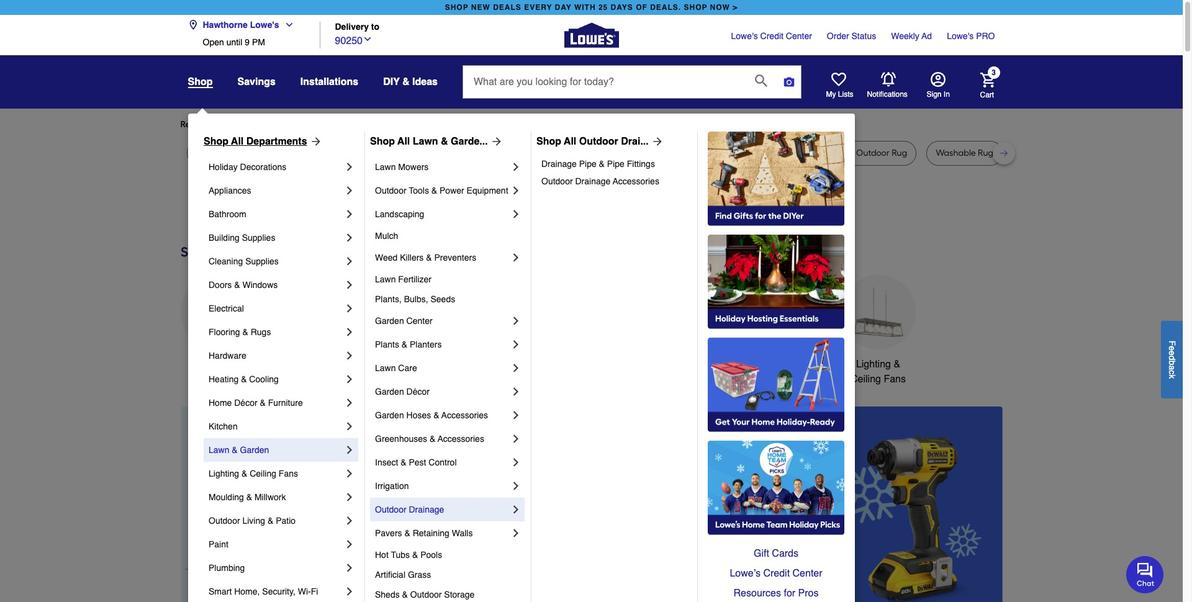 Task type: describe. For each thing, give the bounding box(es) containing it.
lawn care
[[375, 363, 417, 373]]

fans inside lighting & ceiling fans
[[884, 374, 906, 385]]

kitchen faucets
[[465, 359, 537, 370]]

6 rug from the left
[[678, 148, 694, 158]]

status
[[852, 31, 877, 41]]

get your home holiday-ready. image
[[708, 338, 845, 432]]

shop all departments
[[204, 136, 307, 147]]

flooring & rugs link
[[209, 321, 344, 344]]

all for lawn
[[398, 136, 410, 147]]

chevron right image for garden center
[[510, 315, 523, 327]]

and for allen and roth rug
[[640, 148, 656, 158]]

outdoor for outdoor drainage accessories
[[542, 176, 573, 186]]

shop for shop all lawn & garde...
[[370, 136, 395, 147]]

chevron right image for hardware
[[344, 350, 356, 362]]

1 shop from the left
[[445, 3, 469, 12]]

greenhouses & accessories
[[375, 434, 485, 444]]

kitchen for kitchen faucets
[[465, 359, 499, 370]]

arrow left image
[[412, 516, 424, 528]]

building
[[209, 233, 240, 243]]

for for suggestions
[[391, 119, 402, 130]]

lowe's for lowe's pro
[[948, 31, 974, 41]]

90250
[[335, 35, 363, 46]]

2 shop from the left
[[684, 3, 708, 12]]

allen for allen and roth rug
[[618, 148, 637, 158]]

chevron right image for cleaning supplies
[[344, 255, 356, 268]]

landscaping link
[[375, 203, 510, 226]]

2 horizontal spatial for
[[784, 588, 796, 600]]

smart for smart home, security, wi-fi
[[209, 587, 232, 597]]

plants,
[[375, 294, 402, 304]]

outdoor living & patio
[[209, 516, 296, 526]]

of
[[636, 3, 648, 12]]

recommended searches for you
[[180, 119, 308, 130]]

garden for garden hoses & accessories
[[375, 411, 404, 421]]

90250 button
[[335, 32, 373, 48]]

1 vertical spatial fans
[[279, 469, 298, 479]]

outdoor for outdoor living & patio
[[209, 516, 240, 526]]

3 rug from the left
[[273, 148, 289, 158]]

shop
[[188, 76, 213, 88]]

plumbing
[[209, 564, 245, 573]]

for for searches
[[281, 119, 292, 130]]

0 horizontal spatial bathroom
[[209, 209, 246, 219]]

1 vertical spatial accessories
[[442, 411, 488, 421]]

lawn for lawn mowers
[[375, 162, 396, 172]]

chevron down image
[[279, 20, 294, 30]]

until
[[227, 37, 243, 47]]

chevron right image for weed killers & preventers
[[510, 252, 523, 264]]

lawn & garden link
[[209, 439, 344, 462]]

chevron right image for building supplies
[[344, 232, 356, 244]]

bulbs,
[[404, 294, 428, 304]]

living
[[243, 516, 265, 526]]

lawn mowers link
[[375, 155, 510, 179]]

chevron right image for flooring & rugs
[[344, 326, 356, 339]]

lowe's
[[730, 568, 761, 580]]

lighting & ceiling fans link
[[209, 462, 344, 486]]

tubs
[[391, 550, 410, 560]]

more suggestions for you link
[[318, 119, 428, 131]]

home,
[[234, 587, 260, 597]]

chevron down image
[[363, 34, 373, 44]]

1 area from the left
[[318, 148, 336, 158]]

order
[[827, 31, 850, 41]]

holiday decorations link
[[209, 155, 344, 179]]

plumbing link
[[209, 557, 344, 580]]

christmas decorations
[[380, 359, 433, 385]]

mowers
[[398, 162, 429, 172]]

drai...
[[621, 136, 649, 147]]

scroll to item #2 image
[[669, 601, 701, 603]]

accessories for outdoor drainage accessories
[[613, 176, 660, 186]]

pavers & retaining walls link
[[375, 522, 510, 546]]

lowe's wishes you and your family a happy hanukkah. image
[[180, 198, 1003, 229]]

gift cards link
[[708, 544, 845, 564]]

all for outdoor
[[564, 136, 577, 147]]

smart for smart home
[[756, 359, 783, 370]]

garden for garden décor
[[375, 387, 404, 397]]

hardware link
[[209, 344, 344, 368]]

decorations for holiday
[[240, 162, 287, 172]]

accessories for greenhouses & accessories
[[438, 434, 485, 444]]

searches
[[242, 119, 279, 130]]

lowe's home improvement logo image
[[564, 8, 619, 62]]

lowe's home improvement cart image
[[981, 72, 996, 87]]

cards
[[772, 549, 799, 560]]

lowe's pro
[[948, 31, 996, 41]]

lowe's credit center link
[[732, 30, 813, 42]]

pavers
[[375, 529, 402, 539]]

lawn for lawn & garden
[[209, 445, 230, 455]]

chevron right image for lawn mowers
[[510, 161, 523, 173]]

shop button
[[188, 76, 213, 88]]

home inside button
[[786, 359, 812, 370]]

chevron right image for irrigation
[[510, 480, 523, 493]]

garden for garden center
[[375, 316, 404, 326]]

recommended searches for you heading
[[180, 119, 1003, 131]]

open until 9 pm
[[203, 37, 265, 47]]

sheds & outdoor storage
[[375, 590, 475, 600]]

lawn fertilizer
[[375, 275, 432, 285]]

garden hoses & accessories link
[[375, 404, 510, 427]]

mulch
[[375, 231, 398, 241]]

retaining
[[413, 529, 450, 539]]

wi-
[[298, 587, 311, 597]]

chevron right image for plants & planters
[[510, 339, 523, 351]]

lawn for lawn care
[[375, 363, 396, 373]]

pm
[[252, 37, 265, 47]]

lowe's credit center
[[730, 568, 823, 580]]

indoor outdoor rug
[[829, 148, 908, 158]]

chevron right image for smart home, security, wi-fi
[[344, 586, 356, 598]]

a
[[1168, 365, 1178, 370]]

9 rug from the left
[[979, 148, 994, 158]]

indoor
[[829, 148, 855, 158]]

arrow right image inside shop all outdoor drai... link
[[649, 135, 664, 148]]

weed
[[375, 253, 398, 263]]

control
[[429, 458, 457, 468]]

décor for departments
[[234, 398, 258, 408]]

& inside button
[[403, 76, 410, 88]]

care
[[398, 363, 417, 373]]

artificial grass link
[[375, 565, 523, 585]]

appliances button
[[180, 275, 255, 372]]

chevron right image for paint
[[344, 539, 356, 551]]

Search Query text field
[[463, 66, 746, 98]]

chevron right image for moulding & millwork
[[344, 491, 356, 504]]

f
[[1168, 341, 1178, 346]]

drainage inside drainage pipe & pipe fittings link
[[542, 159, 577, 169]]

center for lowe's credit center
[[793, 568, 823, 580]]

chevron right image for electrical
[[344, 303, 356, 315]]

security,
[[262, 587, 296, 597]]

insect
[[375, 458, 398, 468]]

smart home button
[[747, 275, 822, 372]]

my
[[827, 90, 837, 99]]

flooring
[[209, 327, 240, 337]]

building supplies link
[[209, 226, 344, 250]]

7 rug from the left
[[785, 148, 801, 158]]

2 rug from the left
[[256, 148, 271, 158]]

1 rug from the left
[[196, 148, 212, 158]]

chevron right image for appliances
[[344, 185, 356, 197]]

plants & planters link
[[375, 333, 510, 357]]

every
[[524, 3, 553, 12]]

smart home, security, wi-fi
[[209, 587, 318, 597]]

walls
[[452, 529, 473, 539]]

lowe's home improvement lists image
[[832, 72, 847, 87]]

shop 25 days of deals by category image
[[180, 242, 1003, 263]]

sheds
[[375, 590, 400, 600]]

shop all lawn & garde... link
[[370, 134, 503, 149]]

1 e from the top
[[1168, 346, 1178, 351]]

pest
[[409, 458, 427, 468]]

hot tubs & pools link
[[375, 546, 523, 565]]

furniture
[[268, 398, 303, 408]]

plants, bulbs, seeds
[[375, 294, 456, 304]]

garden hoses & accessories
[[375, 411, 488, 421]]

ceiling inside lighting & ceiling fans
[[851, 374, 882, 385]]

décor for lawn
[[407, 387, 430, 397]]

irrigation link
[[375, 475, 510, 498]]

arrow right image for shop all lawn & garde...
[[488, 135, 503, 148]]

chevron right image for landscaping
[[510, 208, 523, 221]]

chevron right image for garden hoses & accessories
[[510, 409, 523, 422]]

holiday decorations
[[209, 162, 287, 172]]

3 area from the left
[[764, 148, 783, 158]]

drainage for outdoor drainage accessories
[[576, 176, 611, 186]]

and for allen and roth area rug
[[515, 148, 531, 158]]

shop all departments link
[[204, 134, 322, 149]]

in
[[944, 90, 951, 99]]



Task type: locate. For each thing, give the bounding box(es) containing it.
lawn for lawn fertilizer
[[375, 275, 396, 285]]

decorations inside button
[[380, 374, 433, 385]]

sheds & outdoor storage link
[[375, 585, 523, 603]]

kitchen up lawn & garden at bottom left
[[209, 422, 238, 432]]

2 allen from the left
[[618, 148, 637, 158]]

chevron right image for holiday decorations
[[344, 161, 356, 173]]

lighting inside lighting & ceiling fans
[[857, 359, 892, 370]]

outdoor down allen and roth area rug
[[542, 176, 573, 186]]

find gifts for the diyer. image
[[708, 132, 845, 226]]

millwork
[[255, 493, 286, 503]]

resources
[[734, 588, 782, 600]]

lawn
[[413, 136, 438, 147], [375, 162, 396, 172], [375, 275, 396, 285], [375, 363, 396, 373], [209, 445, 230, 455]]

1 horizontal spatial fans
[[884, 374, 906, 385]]

lawn left care
[[375, 363, 396, 373]]

decorations for christmas
[[380, 374, 433, 385]]

chevron right image
[[344, 161, 356, 173], [510, 161, 523, 173], [510, 185, 523, 197], [510, 208, 523, 221], [510, 252, 523, 264], [344, 255, 356, 268], [344, 326, 356, 339], [510, 339, 523, 351], [510, 362, 523, 375], [510, 386, 523, 398], [344, 397, 356, 409], [510, 409, 523, 422], [344, 468, 356, 480], [510, 480, 523, 493], [344, 491, 356, 504], [510, 504, 523, 516], [344, 539, 356, 551], [344, 562, 356, 575], [344, 586, 356, 598]]

garde...
[[451, 136, 488, 147]]

décor
[[407, 387, 430, 397], [234, 398, 258, 408]]

open
[[203, 37, 224, 47]]

lowe's credit center link
[[708, 564, 845, 584]]

1 horizontal spatial and
[[640, 148, 656, 158]]

artificial
[[375, 570, 406, 580]]

décor down heating & cooling
[[234, 398, 258, 408]]

accessories up greenhouses & accessories link
[[442, 411, 488, 421]]

for up furniture
[[391, 119, 402, 130]]

credit up resources for pros link
[[764, 568, 790, 580]]

weed killers & preventers link
[[375, 246, 510, 270]]

credit for lowe's
[[761, 31, 784, 41]]

savings
[[238, 76, 276, 88]]

arrow right image inside shop all lawn & garde... link
[[488, 135, 503, 148]]

1 horizontal spatial pipe
[[608, 159, 625, 169]]

chevron right image for lighting & ceiling fans
[[344, 468, 356, 480]]

4 rug from the left
[[338, 148, 354, 158]]

1 horizontal spatial you
[[404, 119, 419, 130]]

chevron right image for lawn care
[[510, 362, 523, 375]]

lowe's home team holiday picks. image
[[708, 441, 845, 536]]

1 vertical spatial bathroom
[[668, 359, 712, 370]]

more
[[318, 119, 338, 130]]

garden down kitchen link at bottom
[[240, 445, 269, 455]]

preventers
[[435, 253, 477, 263]]

3 shop from the left
[[537, 136, 562, 147]]

shop up allen and roth area rug
[[537, 136, 562, 147]]

0 vertical spatial ceiling
[[851, 374, 882, 385]]

outdoor inside "link"
[[375, 505, 407, 515]]

0 vertical spatial lighting & ceiling fans
[[851, 359, 906, 385]]

1 vertical spatial home
[[209, 398, 232, 408]]

outdoor up landscaping
[[375, 186, 407, 196]]

drainage down drainage pipe & pipe fittings
[[576, 176, 611, 186]]

1 horizontal spatial arrow right image
[[488, 135, 503, 148]]

lowe's for lowe's credit center
[[732, 31, 758, 41]]

0 horizontal spatial kitchen
[[209, 422, 238, 432]]

1 horizontal spatial smart
[[756, 359, 783, 370]]

3 all from the left
[[564, 136, 577, 147]]

0 horizontal spatial and
[[515, 148, 531, 158]]

arrow right image inside shop all departments link
[[307, 135, 322, 148]]

pipe up outdoor drainage accessories on the top of the page
[[579, 159, 597, 169]]

shop for shop all departments
[[204, 136, 229, 147]]

shop up the 5x8
[[204, 136, 229, 147]]

25 days of deals. don't miss deals every day. same-day delivery on in-stock orders placed by 2 p m. image
[[180, 407, 381, 603]]

0 vertical spatial smart
[[756, 359, 783, 370]]

installations button
[[301, 71, 359, 93]]

chevron right image for bathroom
[[344, 208, 356, 221]]

0 horizontal spatial allen
[[494, 148, 513, 158]]

hawthorne lowe's button
[[188, 12, 299, 37]]

0 horizontal spatial ceiling
[[250, 469, 276, 479]]

greenhouses & accessories link
[[375, 427, 510, 451]]

insect & pest control
[[375, 458, 457, 468]]

1 vertical spatial ceiling
[[250, 469, 276, 479]]

1 horizontal spatial lighting
[[857, 359, 892, 370]]

1 and from the left
[[515, 148, 531, 158]]

seeds
[[431, 294, 456, 304]]

0 horizontal spatial for
[[281, 119, 292, 130]]

doors & windows
[[209, 280, 278, 290]]

2 horizontal spatial lowe's
[[948, 31, 974, 41]]

for
[[281, 119, 292, 130], [391, 119, 402, 130], [784, 588, 796, 600]]

lawn up mowers
[[413, 136, 438, 147]]

1 vertical spatial appliances
[[193, 359, 242, 370]]

0 horizontal spatial arrow right image
[[307, 135, 322, 148]]

1 horizontal spatial lowe's
[[732, 31, 758, 41]]

location image
[[188, 20, 198, 30]]

1 all from the left
[[231, 136, 244, 147]]

day
[[555, 3, 572, 12]]

1 horizontal spatial home
[[786, 359, 812, 370]]

shop for shop all outdoor drai...
[[537, 136, 562, 147]]

lighting & ceiling fans button
[[842, 275, 916, 387]]

you for recommended searches for you
[[294, 119, 308, 130]]

supplies up windows
[[246, 257, 279, 267]]

& inside 'link'
[[268, 516, 274, 526]]

1 horizontal spatial decorations
[[380, 374, 433, 385]]

0 horizontal spatial lighting & ceiling fans
[[209, 469, 298, 479]]

1 vertical spatial credit
[[764, 568, 790, 580]]

0 horizontal spatial shop
[[204, 136, 229, 147]]

& inside lighting & ceiling fans
[[894, 359, 901, 370]]

décor down christmas decorations
[[407, 387, 430, 397]]

chevron right image
[[344, 185, 356, 197], [344, 208, 356, 221], [344, 232, 356, 244], [344, 279, 356, 291], [344, 303, 356, 315], [510, 315, 523, 327], [344, 350, 356, 362], [344, 373, 356, 386], [344, 421, 356, 433], [510, 433, 523, 445], [344, 444, 356, 457], [510, 457, 523, 469], [344, 515, 356, 527], [510, 527, 523, 540]]

1 you from the left
[[294, 119, 308, 130]]

bathroom
[[209, 209, 246, 219], [668, 359, 712, 370]]

supplies up cleaning supplies
[[242, 233, 275, 243]]

1 horizontal spatial bathroom
[[668, 359, 712, 370]]

0 horizontal spatial arrow right image
[[649, 135, 664, 148]]

chevron right image for greenhouses & accessories
[[510, 433, 523, 445]]

recommended
[[180, 119, 240, 130]]

chevron right image for home décor & furniture
[[344, 397, 356, 409]]

e up d
[[1168, 346, 1178, 351]]

kitchen link
[[209, 415, 344, 439]]

2 you from the left
[[404, 119, 419, 130]]

outdoor drainage link
[[375, 498, 510, 522]]

shop all lawn & garde...
[[370, 136, 488, 147]]

0 vertical spatial drainage
[[542, 159, 577, 169]]

0 horizontal spatial smart
[[209, 587, 232, 597]]

0 vertical spatial decorations
[[240, 162, 287, 172]]

lighting & ceiling fans inside button
[[851, 359, 906, 385]]

center for lowe's credit center
[[786, 31, 813, 41]]

for left pros
[[784, 588, 796, 600]]

1 horizontal spatial shop
[[684, 3, 708, 12]]

lowe's left pro
[[948, 31, 974, 41]]

appliances up heating
[[193, 359, 242, 370]]

1 horizontal spatial décor
[[407, 387, 430, 397]]

lawn fertilizer link
[[375, 270, 523, 290]]

garden
[[375, 316, 404, 326], [375, 387, 404, 397], [375, 411, 404, 421], [240, 445, 269, 455]]

1 pipe from the left
[[579, 159, 597, 169]]

delivery
[[335, 22, 369, 32]]

0 vertical spatial supplies
[[242, 233, 275, 243]]

area rug
[[318, 148, 354, 158]]

rug 5x8
[[196, 148, 227, 158]]

lawn up moulding
[[209, 445, 230, 455]]

1 horizontal spatial lighting & ceiling fans
[[851, 359, 906, 385]]

0 vertical spatial center
[[786, 31, 813, 41]]

lawn inside "link"
[[375, 363, 396, 373]]

0 vertical spatial décor
[[407, 387, 430, 397]]

camera image
[[783, 76, 796, 88]]

decorations down rug rug
[[240, 162, 287, 172]]

smart home
[[756, 359, 812, 370]]

0 vertical spatial accessories
[[613, 176, 660, 186]]

all down recommended searches for you
[[231, 136, 244, 147]]

chevron right image for outdoor tools & power equipment
[[510, 185, 523, 197]]

1 vertical spatial center
[[407, 316, 433, 326]]

2 vertical spatial center
[[793, 568, 823, 580]]

drainage pipe & pipe fittings link
[[542, 155, 689, 173]]

1 horizontal spatial allen
[[618, 148, 637, 158]]

hot tubs & pools
[[375, 550, 442, 560]]

0 vertical spatial lighting
[[857, 359, 892, 370]]

shop new deals every day with 25 days of deals. shop now >
[[445, 3, 738, 12]]

pavers & retaining walls
[[375, 529, 473, 539]]

drainage for outdoor drainage
[[409, 505, 444, 515]]

credit for lowe's
[[764, 568, 790, 580]]

garden center link
[[375, 309, 510, 333]]

my lists
[[827, 90, 854, 99]]

0 horizontal spatial lowe's
[[250, 20, 279, 30]]

building supplies
[[209, 233, 275, 243]]

moulding & millwork
[[209, 493, 286, 503]]

resources for pros
[[734, 588, 819, 600]]

0 horizontal spatial roth
[[533, 148, 551, 158]]

all up furniture
[[398, 136, 410, 147]]

decorations down care
[[380, 374, 433, 385]]

roth up outdoor drainage accessories link
[[658, 148, 676, 158]]

allen for allen and roth area rug
[[494, 148, 513, 158]]

garden down lawn care
[[375, 387, 404, 397]]

2 arrow right image from the left
[[488, 135, 503, 148]]

outdoor for outdoor tools & power equipment
[[375, 186, 407, 196]]

1 washable from the left
[[722, 148, 762, 158]]

supplies inside the cleaning supplies link
[[246, 257, 279, 267]]

chat invite button image
[[1127, 556, 1165, 594]]

1 vertical spatial supplies
[[246, 257, 279, 267]]

0 vertical spatial bathroom
[[209, 209, 246, 219]]

arrow right image down more
[[307, 135, 322, 148]]

0 vertical spatial fans
[[884, 374, 906, 385]]

roth down shop all outdoor drai...
[[533, 148, 551, 158]]

1 horizontal spatial kitchen
[[465, 359, 499, 370]]

2 washable from the left
[[936, 148, 976, 158]]

lawn down furniture
[[375, 162, 396, 172]]

credit up "search" image
[[761, 31, 784, 41]]

holiday hosting essentials. image
[[708, 235, 845, 329]]

2 shop from the left
[[370, 136, 395, 147]]

shop down more suggestions for you link
[[370, 136, 395, 147]]

outdoor inside 'link'
[[209, 516, 240, 526]]

c
[[1168, 370, 1178, 374]]

outdoor living & patio link
[[209, 509, 344, 533]]

supplies inside building supplies link
[[242, 233, 275, 243]]

chevron right image for pavers & retaining walls
[[510, 527, 523, 540]]

center left order
[[786, 31, 813, 41]]

allen up equipment
[[494, 148, 513, 158]]

allen down drai...
[[618, 148, 637, 158]]

up to 50 percent off select tools and accessories. image
[[401, 407, 1003, 603]]

1 arrow right image from the left
[[307, 135, 322, 148]]

2 horizontal spatial all
[[564, 136, 577, 147]]

outdoor down grass
[[411, 590, 442, 600]]

1 horizontal spatial roth
[[658, 148, 676, 158]]

bathroom inside button
[[668, 359, 712, 370]]

0 horizontal spatial decorations
[[240, 162, 287, 172]]

2 vertical spatial accessories
[[438, 434, 485, 444]]

roth for area
[[533, 148, 551, 158]]

chevron right image for outdoor living & patio
[[344, 515, 356, 527]]

search image
[[755, 74, 768, 87]]

chevron right image for insect & pest control
[[510, 457, 523, 469]]

allen
[[494, 148, 513, 158], [618, 148, 637, 158]]

1 vertical spatial lighting
[[209, 469, 239, 479]]

cleaning
[[209, 257, 243, 267]]

all down recommended searches for you heading
[[564, 136, 577, 147]]

arrow right image
[[649, 135, 664, 148], [980, 516, 993, 528]]

center down bulbs, at left
[[407, 316, 433, 326]]

1 vertical spatial kitchen
[[209, 422, 238, 432]]

accessories up control
[[438, 434, 485, 444]]

kitchen left faucets
[[465, 359, 499, 370]]

outdoor for outdoor drainage
[[375, 505, 407, 515]]

credit inside lowe's credit center link
[[761, 31, 784, 41]]

pipe up outdoor drainage accessories link
[[608, 159, 625, 169]]

1 vertical spatial decorations
[[380, 374, 433, 385]]

1 horizontal spatial washable
[[936, 148, 976, 158]]

supplies
[[242, 233, 275, 243], [246, 257, 279, 267]]

drainage up arrow left icon
[[409, 505, 444, 515]]

2 e from the top
[[1168, 351, 1178, 356]]

allen and roth area rug
[[494, 148, 590, 158]]

0 horizontal spatial fans
[[279, 469, 298, 479]]

arrow right image
[[307, 135, 322, 148], [488, 135, 503, 148]]

garden down plants,
[[375, 316, 404, 326]]

chevron right image for plumbing
[[344, 562, 356, 575]]

drainage inside the outdoor drainage "link"
[[409, 505, 444, 515]]

you up shop all lawn & garde...
[[404, 119, 419, 130]]

1 vertical spatial lighting & ceiling fans
[[209, 469, 298, 479]]

1 horizontal spatial area
[[553, 148, 572, 158]]

hawthorne lowe's
[[203, 20, 279, 30]]

lowe's pro link
[[948, 30, 996, 42]]

0 horizontal spatial décor
[[234, 398, 258, 408]]

cleaning supplies
[[209, 257, 279, 267]]

2 vertical spatial drainage
[[409, 505, 444, 515]]

smart inside button
[[756, 359, 783, 370]]

lighting & ceiling fans
[[851, 359, 906, 385], [209, 469, 298, 479]]

2 roth from the left
[[658, 148, 676, 158]]

outdoor down irrigation
[[375, 505, 407, 515]]

center up pros
[[793, 568, 823, 580]]

washable for washable area rug
[[722, 148, 762, 158]]

5x8
[[214, 148, 227, 158]]

lowe's up pm
[[250, 20, 279, 30]]

0 vertical spatial arrow right image
[[649, 135, 664, 148]]

weekly
[[892, 31, 920, 41]]

1 vertical spatial smart
[[209, 587, 232, 597]]

None search field
[[463, 65, 802, 110]]

appliances inside button
[[193, 359, 242, 370]]

order status link
[[827, 30, 877, 42]]

1 horizontal spatial for
[[391, 119, 402, 130]]

2 horizontal spatial shop
[[537, 136, 562, 147]]

arrow right image for shop all departments
[[307, 135, 322, 148]]

chevron right image for doors & windows
[[344, 279, 356, 291]]

garden up greenhouses
[[375, 411, 404, 421]]

weekly ad link
[[892, 30, 933, 42]]

0 horizontal spatial shop
[[445, 3, 469, 12]]

rug
[[196, 148, 212, 158], [256, 148, 271, 158], [273, 148, 289, 158], [338, 148, 354, 158], [574, 148, 590, 158], [678, 148, 694, 158], [785, 148, 801, 158], [892, 148, 908, 158], [979, 148, 994, 158]]

lowe's home improvement notification center image
[[881, 72, 896, 87]]

lowe's home improvement account image
[[931, 72, 946, 87]]

landscaping
[[375, 209, 425, 219]]

lawn up plants,
[[375, 275, 396, 285]]

ceiling
[[851, 374, 882, 385], [250, 469, 276, 479]]

diy & ideas button
[[383, 71, 438, 93]]

shop left now
[[684, 3, 708, 12]]

0 horizontal spatial all
[[231, 136, 244, 147]]

chevron right image for garden décor
[[510, 386, 523, 398]]

outdoor drainage accessories link
[[542, 173, 689, 190]]

1 horizontal spatial ceiling
[[851, 374, 882, 385]]

1 horizontal spatial arrow right image
[[980, 516, 993, 528]]

0 vertical spatial home
[[786, 359, 812, 370]]

storage
[[444, 590, 475, 600]]

chevron right image for lawn & garden
[[344, 444, 356, 457]]

faucets
[[501, 359, 537, 370]]

outdoor down moulding
[[209, 516, 240, 526]]

days
[[611, 3, 634, 12]]

lowe's inside button
[[250, 20, 279, 30]]

appliances down 'holiday'
[[209, 186, 251, 196]]

0 vertical spatial kitchen
[[465, 359, 499, 370]]

roth for rug
[[658, 148, 676, 158]]

e up the b
[[1168, 351, 1178, 356]]

0 horizontal spatial home
[[209, 398, 232, 408]]

1 shop from the left
[[204, 136, 229, 147]]

shop left new
[[445, 3, 469, 12]]

lowe's credit center
[[732, 31, 813, 41]]

chevron right image for kitchen
[[344, 421, 356, 433]]

deals.
[[651, 3, 682, 12]]

all for departments
[[231, 136, 244, 147]]

chevron right image for outdoor drainage
[[510, 504, 523, 516]]

home
[[786, 359, 812, 370], [209, 398, 232, 408]]

credit inside lowe's credit center link
[[764, 568, 790, 580]]

0 horizontal spatial area
[[318, 148, 336, 158]]

supplies for building supplies
[[242, 233, 275, 243]]

rugs
[[251, 327, 271, 337]]

you left more
[[294, 119, 308, 130]]

0 horizontal spatial pipe
[[579, 159, 597, 169]]

2 horizontal spatial area
[[764, 148, 783, 158]]

1 vertical spatial décor
[[234, 398, 258, 408]]

arrow right image right desk
[[488, 135, 503, 148]]

tools
[[409, 186, 429, 196]]

outdoor down recommended searches for you heading
[[580, 136, 619, 147]]

supplies for cleaning supplies
[[246, 257, 279, 267]]

0 vertical spatial credit
[[761, 31, 784, 41]]

1 horizontal spatial all
[[398, 136, 410, 147]]

garden center
[[375, 316, 433, 326]]

8 rug from the left
[[892, 148, 908, 158]]

2 area from the left
[[553, 148, 572, 158]]

christmas
[[384, 359, 429, 370]]

paint link
[[209, 533, 344, 557]]

shop all outdoor drai... link
[[537, 134, 664, 149]]

1 allen from the left
[[494, 148, 513, 158]]

1 horizontal spatial shop
[[370, 136, 395, 147]]

order status
[[827, 31, 877, 41]]

2 and from the left
[[640, 148, 656, 158]]

washable for washable rug
[[936, 148, 976, 158]]

1 roth from the left
[[533, 148, 551, 158]]

lowe's down >
[[732, 31, 758, 41]]

hardware
[[209, 351, 246, 361]]

pros
[[799, 588, 819, 600]]

you for more suggestions for you
[[404, 119, 419, 130]]

accessories down fittings
[[613, 176, 660, 186]]

kitchen inside button
[[465, 359, 499, 370]]

5 rug from the left
[[574, 148, 590, 158]]

1 vertical spatial drainage
[[576, 176, 611, 186]]

appliances
[[209, 186, 251, 196], [193, 359, 242, 370]]

drainage inside outdoor drainage accessories link
[[576, 176, 611, 186]]

shop all outdoor drai...
[[537, 136, 649, 147]]

for up departments
[[281, 119, 292, 130]]

0 horizontal spatial lighting
[[209, 469, 239, 479]]

garden décor link
[[375, 380, 510, 404]]

kitchen for kitchen
[[209, 422, 238, 432]]

chevron right image for heating & cooling
[[344, 373, 356, 386]]

0 horizontal spatial you
[[294, 119, 308, 130]]

2 pipe from the left
[[608, 159, 625, 169]]

1 vertical spatial arrow right image
[[980, 516, 993, 528]]

washable
[[722, 148, 762, 158], [936, 148, 976, 158]]

0 vertical spatial appliances
[[209, 186, 251, 196]]

savings button
[[238, 71, 276, 93]]

2 all from the left
[[398, 136, 410, 147]]

0 horizontal spatial washable
[[722, 148, 762, 158]]

garden décor
[[375, 387, 430, 397]]

drainage down allen and roth area rug
[[542, 159, 577, 169]]

center
[[786, 31, 813, 41], [407, 316, 433, 326], [793, 568, 823, 580]]



Task type: vqa. For each thing, say whether or not it's contained in the screenshot.
16th ) from the bottom
no



